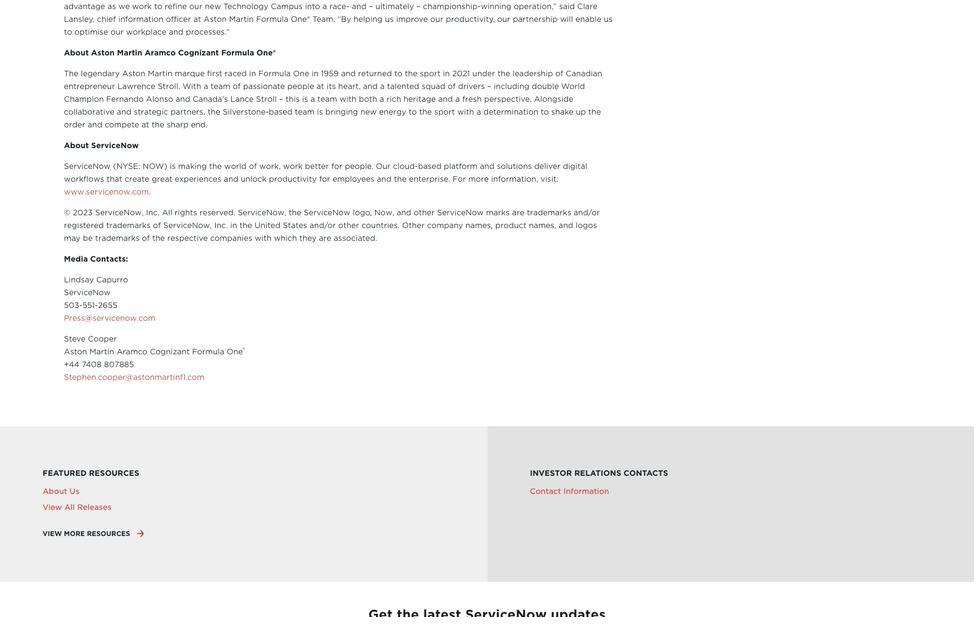 Task type: vqa. For each thing, say whether or not it's contained in the screenshot.
expand toolbar icon
no



Task type: locate. For each thing, give the bounding box(es) containing it.
1 vertical spatial cognizant
[[150, 347, 190, 357]]

1 vertical spatial formula
[[259, 69, 291, 78]]

all left "rights"
[[162, 208, 172, 217]]

2 horizontal spatial is
[[317, 107, 323, 117]]

servicenow
[[91, 141, 139, 150], [64, 162, 111, 171], [304, 208, 351, 217], [437, 208, 484, 217], [64, 288, 111, 297]]

names, down marks
[[466, 221, 493, 230]]

0 vertical spatial for
[[332, 162, 343, 171]]

all
[[162, 208, 172, 217], [64, 503, 75, 512]]

0 horizontal spatial inc.
[[146, 208, 160, 217]]

contacts:
[[90, 255, 128, 264]]

– left the this
[[279, 95, 283, 104]]

2 vertical spatial trademarks
[[95, 234, 140, 243]]

the down "heritage"
[[420, 107, 432, 117]]

1 vertical spatial at
[[142, 120, 149, 129]]

0 vertical spatial aston
[[91, 48, 115, 57]]

aston down the steve
[[64, 347, 87, 357]]

2 horizontal spatial team
[[318, 95, 337, 104]]

martin inside the legendary aston martin marque first raced in formula one in 1959 and returned to the sport in 2021 under the leadership of canadian entrepreneur lawrence stroll. with a team of passionate people at its heart, and a talented squad of drivers – including double world champion fernando alonso and canada's lance stroll – this is a team with both a rich heritage and a fresh perspective. alongside collaborative and strategic partners, the silverstone‑based team is bringing new energy to the sport with a determination to shake up the order and compete at the sharp end.
[[148, 69, 173, 78]]

2 vertical spatial with
[[255, 234, 272, 243]]

1 horizontal spatial and/or
[[574, 208, 600, 217]]

formula up 'passionate'
[[259, 69, 291, 78]]

team down first
[[211, 82, 231, 91]]

is up great on the top of the page
[[170, 162, 176, 171]]

2023
[[73, 208, 93, 217]]

cooper
[[88, 335, 117, 344]]

digital
[[563, 162, 588, 171]]

2 horizontal spatial servicenow,
[[238, 208, 287, 217]]

view
[[43, 530, 62, 538]]

0 horizontal spatial at
[[142, 120, 149, 129]]

employees
[[333, 175, 375, 184]]

servicenow up 503‑551‑2655
[[64, 288, 111, 297]]

the
[[64, 69, 78, 78]]

martin up stroll.
[[148, 69, 173, 78]]

2 horizontal spatial martin
[[148, 69, 173, 78]]

perspective.
[[485, 95, 532, 104]]

aston inside steve cooper aston martin aramco cognizant formula one ®
[[64, 347, 87, 357]]

a left "fresh"
[[456, 95, 460, 104]]

the right up
[[589, 107, 602, 117]]

formula inside steve cooper aston martin aramco cognizant formula one ®
[[192, 347, 225, 357]]

2 horizontal spatial to
[[541, 107, 549, 117]]

shake
[[552, 107, 574, 117]]

about for about us
[[43, 487, 67, 496]]

they
[[300, 234, 317, 243]]

0 horizontal spatial with
[[255, 234, 272, 243]]

information,
[[492, 175, 539, 184]]

0 horizontal spatial other
[[339, 221, 359, 230]]

for down better
[[319, 175, 331, 184]]

the left world
[[209, 162, 222, 171]]

0 horizontal spatial all
[[64, 503, 75, 512]]

2 vertical spatial martin
[[90, 347, 114, 357]]

stephen.cooper@astonmartinf1.com
[[64, 373, 205, 382]]

aston up legendary
[[91, 48, 115, 57]]

2 vertical spatial about
[[43, 487, 67, 496]]

about servicenow
[[64, 141, 139, 150]]

is inside servicenow (nyse: now) is making the world of work, work better for people. our cloud‑based platform and solutions deliver digital workflows that create great experiences and unlock productivity for employees and the enterprise. for more information, visit: www.servicenow.com .
[[170, 162, 176, 171]]

order
[[64, 120, 85, 129]]

in up companies
[[230, 221, 237, 230]]

www.servicenow.com link
[[64, 187, 149, 197]]

1 vertical spatial sport
[[435, 107, 455, 117]]

stroll.
[[158, 82, 180, 91]]

returned
[[358, 69, 392, 78]]

are up "product"
[[512, 208, 525, 217]]

other up associated.
[[339, 221, 359, 230]]

lindsay
[[64, 275, 94, 285]]

–
[[488, 82, 492, 91], [279, 95, 283, 104]]

press@servicenow.com link
[[64, 314, 156, 323]]

inc. down reserved.
[[214, 221, 228, 230]]

is left 'bringing'
[[317, 107, 323, 117]]

stephen.cooper@astonmartinf1.com link
[[64, 373, 205, 382]]

contacts
[[624, 469, 669, 478]]

1 vertical spatial inc.
[[214, 221, 228, 230]]

great
[[152, 175, 173, 184]]

lawrence
[[118, 82, 155, 91]]

inc. down .
[[146, 208, 160, 217]]

with down heart,
[[340, 95, 357, 104]]

0 vertical spatial is
[[302, 95, 308, 104]]

1 vertical spatial about
[[64, 141, 89, 150]]

the up 'talented'
[[405, 69, 418, 78]]

0 horizontal spatial team
[[211, 82, 231, 91]]

now)
[[143, 162, 167, 171]]

servicenow (nyse: now) is making the world of work, work better for people. our cloud‑based platform and solutions deliver digital workflows that create great experiences and unlock productivity for employees and the enterprise. for more information, visit: www.servicenow.com .
[[64, 162, 588, 197]]

1 horizontal spatial –
[[488, 82, 492, 91]]

servicenow up company
[[437, 208, 484, 217]]

0 vertical spatial team
[[211, 82, 231, 91]]

aramco up stroll.
[[145, 48, 176, 57]]

1 horizontal spatial with
[[340, 95, 357, 104]]

aston for cooper
[[64, 347, 87, 357]]

and
[[341, 69, 356, 78], [363, 82, 378, 91], [176, 95, 190, 104], [439, 95, 453, 104], [117, 107, 131, 117], [88, 120, 102, 129], [480, 162, 495, 171], [224, 175, 239, 184], [377, 175, 392, 184], [397, 208, 412, 217], [559, 221, 574, 230]]

new
[[361, 107, 377, 117]]

aston inside the legendary aston martin marque first raced in formula one in 1959 and returned to the sport in 2021 under the leadership of canadian entrepreneur lawrence stroll. with a team of passionate people at its heart, and a talented squad of drivers – including double world champion fernando alonso and canada's lance stroll – this is a team with both a rich heritage and a fresh perspective. alongside collaborative and strategic partners, the silverstone‑based team is bringing new energy to the sport with a determination to shake up the order and compete at the sharp end.
[[122, 69, 145, 78]]

+44
[[64, 360, 79, 369]]

1 vertical spatial –
[[279, 95, 283, 104]]

aramco up 807885
[[117, 347, 148, 357]]

all inside © 2023 servicenow, inc. all rights reserved. servicenow, the servicenow logo, now, and other servicenow marks are trademarks and/or registered trademarks of servicenow, inc. in the united states and/or other countries. other company names, product names, and logos may be trademarks of the respective companies with which they are associated.
[[162, 208, 172, 217]]

aramco
[[145, 48, 176, 57], [117, 347, 148, 357]]

at down strategic
[[142, 120, 149, 129]]

0 vertical spatial all
[[162, 208, 172, 217]]

to
[[395, 69, 403, 78], [409, 107, 417, 117], [541, 107, 549, 117]]

martin for cooper
[[90, 347, 114, 357]]

servicenow, down www.servicenow.com link
[[95, 208, 144, 217]]

strategic
[[134, 107, 168, 117]]

platform
[[444, 162, 478, 171]]

0 vertical spatial inc.
[[146, 208, 160, 217]]

1 vertical spatial trademarks
[[106, 221, 151, 230]]

formula left the ®
[[192, 347, 225, 357]]

is right the this
[[302, 95, 308, 104]]

its
[[327, 82, 336, 91]]

7408
[[82, 360, 102, 369]]

1 horizontal spatial servicenow,
[[163, 221, 212, 230]]

in
[[249, 69, 256, 78], [312, 69, 319, 78], [443, 69, 450, 78], [230, 221, 237, 230]]

of inside servicenow (nyse: now) is making the world of work, work better for people. our cloud‑based platform and solutions deliver digital workflows that create great experiences and unlock productivity for employees and the enterprise. for more information, visit: www.servicenow.com .
[[249, 162, 257, 171]]

0 horizontal spatial martin
[[90, 347, 114, 357]]

including
[[494, 82, 530, 91]]

the
[[405, 69, 418, 78], [498, 69, 511, 78], [208, 107, 220, 117], [420, 107, 432, 117], [589, 107, 602, 117], [152, 120, 164, 129], [209, 162, 222, 171], [394, 175, 407, 184], [289, 208, 302, 217], [240, 221, 252, 230], [152, 234, 165, 243]]

team
[[211, 82, 231, 91], [318, 95, 337, 104], [295, 107, 315, 117]]

of left respective on the top left
[[142, 234, 150, 243]]

at left its
[[317, 82, 325, 91]]

1 horizontal spatial for
[[332, 162, 343, 171]]

cognizant up marque
[[178, 48, 219, 57]]

0 vertical spatial trademarks
[[527, 208, 572, 217]]

about up the
[[64, 48, 89, 57]]

with
[[340, 95, 357, 104], [458, 107, 475, 117], [255, 234, 272, 243]]

and/or up logos
[[574, 208, 600, 217]]

under
[[473, 69, 496, 78]]

1 horizontal spatial all
[[162, 208, 172, 217]]

solutions
[[497, 162, 532, 171]]

1 horizontal spatial other
[[414, 208, 435, 217]]

2 vertical spatial aston
[[64, 347, 87, 357]]

experiences
[[175, 175, 222, 184]]

investor
[[530, 469, 572, 478]]

double
[[532, 82, 559, 91]]

and up partners,
[[176, 95, 190, 104]]

1 vertical spatial and/or
[[310, 221, 336, 230]]

sport down squad
[[435, 107, 455, 117]]

2 vertical spatial formula
[[192, 347, 225, 357]]

other up other
[[414, 208, 435, 217]]

canadian
[[566, 69, 603, 78]]

resources
[[89, 469, 139, 478], [87, 530, 130, 538]]

in left 2021
[[443, 69, 450, 78]]

martin for legendary
[[148, 69, 173, 78]]

in inside © 2023 servicenow, inc. all rights reserved. servicenow, the servicenow logo, now, and other servicenow marks are trademarks and/or registered trademarks of servicenow, inc. in the united states and/or other countries. other company names, product names, and logos may be trademarks of the respective companies with which they are associated.
[[230, 221, 237, 230]]

to up 'talented'
[[395, 69, 403, 78]]

resources up releases
[[89, 469, 139, 478]]

0 vertical spatial are
[[512, 208, 525, 217]]

0 vertical spatial at
[[317, 82, 325, 91]]

one inside steve cooper aston martin aramco cognizant formula one ®
[[227, 347, 243, 357]]

heart,
[[339, 82, 361, 91]]

1 vertical spatial team
[[318, 95, 337, 104]]

0 horizontal spatial is
[[170, 162, 176, 171]]

2 horizontal spatial aston
[[122, 69, 145, 78]]

1 vertical spatial one
[[227, 347, 243, 357]]

0 horizontal spatial –
[[279, 95, 283, 104]]

1 vertical spatial all
[[64, 503, 75, 512]]

collaborative
[[64, 107, 114, 117]]

1 horizontal spatial one
[[293, 69, 310, 78]]

world
[[562, 82, 585, 91]]

the up including
[[498, 69, 511, 78]]

respective
[[167, 234, 208, 243]]

0 horizontal spatial one
[[227, 347, 243, 357]]

about up "view"
[[43, 487, 67, 496]]

0 vertical spatial –
[[488, 82, 492, 91]]

the down strategic
[[152, 120, 164, 129]]

sport up squad
[[420, 69, 441, 78]]

alongside
[[534, 95, 574, 104]]

0 vertical spatial one
[[293, 69, 310, 78]]

0 vertical spatial about
[[64, 48, 89, 57]]

1 vertical spatial resources
[[87, 530, 130, 538]]

2 vertical spatial is
[[170, 162, 176, 171]]

servicenow up the workflows
[[64, 162, 111, 171]]

and/or up they
[[310, 221, 336, 230]]

807885
[[104, 360, 134, 369]]

1 vertical spatial aramco
[[117, 347, 148, 357]]

aston up lawrence
[[122, 69, 145, 78]]

servicenow, up respective on the top left
[[163, 221, 212, 230]]

all down us
[[64, 503, 75, 512]]

of
[[556, 69, 564, 78], [233, 82, 241, 91], [448, 82, 456, 91], [249, 162, 257, 171], [153, 221, 161, 230], [142, 234, 150, 243]]

and down the collaborative
[[88, 120, 102, 129]]

+44 7408 807885 stephen.cooper@astonmartinf1.com
[[64, 360, 205, 382]]

martin down cooper
[[90, 347, 114, 357]]

©
[[64, 208, 71, 217]]

one inside the legendary aston martin marque first raced in formula one in 1959 and returned to the sport in 2021 under the leadership of canadian entrepreneur lawrence stroll. with a team of passionate people at its heart, and a talented squad of drivers – including double world champion fernando alonso and canada's lance stroll – this is a team with both a rich heritage and a fresh perspective. alongside collaborative and strategic partners, the silverstone‑based team is bringing new energy to the sport with a determination to shake up the order and compete at the sharp end.
[[293, 69, 310, 78]]

team down the this
[[295, 107, 315, 117]]

0 horizontal spatial names,
[[466, 221, 493, 230]]

0 horizontal spatial are
[[319, 234, 332, 243]]

about down order
[[64, 141, 89, 150]]

formula up the raced
[[221, 48, 254, 57]]

1 vertical spatial aston
[[122, 69, 145, 78]]

names,
[[466, 221, 493, 230], [529, 221, 557, 230]]

to down 'alongside'
[[541, 107, 549, 117]]

names, right "product"
[[529, 221, 557, 230]]

with down united
[[255, 234, 272, 243]]

0 horizontal spatial aston
[[64, 347, 87, 357]]

– down under
[[488, 82, 492, 91]]

media
[[64, 255, 88, 264]]

martin inside steve cooper aston martin aramco cognizant formula one ®
[[90, 347, 114, 357]]

resources down releases
[[87, 530, 130, 538]]

are right they
[[319, 234, 332, 243]]

formula inside the legendary aston martin marque first raced in formula one in 1959 and returned to the sport in 2021 under the leadership of canadian entrepreneur lawrence stroll. with a team of passionate people at its heart, and a talented squad of drivers – including double world champion fernando alonso and canada's lance stroll – this is a team with both a rich heritage and a fresh perspective. alongside collaborative and strategic partners, the silverstone‑based team is bringing new energy to the sport with a determination to shake up the order and compete at the sharp end.
[[259, 69, 291, 78]]

for right better
[[332, 162, 343, 171]]

cloud‑based
[[393, 162, 442, 171]]

1 vertical spatial martin
[[148, 69, 173, 78]]

and up heart,
[[341, 69, 356, 78]]

the legendary aston martin marque first raced in formula one in 1959 and returned to the sport in 2021 under the leadership of canadian entrepreneur lawrence stroll. with a team of passionate people at its heart, and a talented squad of drivers – including double world champion fernando alonso and canada's lance stroll – this is a team with both a rich heritage and a fresh perspective. alongside collaborative and strategic partners, the silverstone‑based team is bringing new energy to the sport with a determination to shake up the order and compete at the sharp end.
[[64, 69, 603, 129]]

the up companies
[[240, 221, 252, 230]]

and down squad
[[439, 95, 453, 104]]

of up unlock
[[249, 162, 257, 171]]

with down "fresh"
[[458, 107, 475, 117]]

0 vertical spatial and/or
[[574, 208, 600, 217]]

1 vertical spatial other
[[339, 221, 359, 230]]

2 vertical spatial team
[[295, 107, 315, 117]]

are
[[512, 208, 525, 217], [319, 234, 332, 243]]

0 horizontal spatial to
[[395, 69, 403, 78]]

team down its
[[318, 95, 337, 104]]

productivity
[[269, 175, 317, 184]]

view
[[43, 503, 62, 512]]

servicenow, up united
[[238, 208, 287, 217]]

0 horizontal spatial for
[[319, 175, 331, 184]]

2 horizontal spatial with
[[458, 107, 475, 117]]

is
[[302, 95, 308, 104], [317, 107, 323, 117], [170, 162, 176, 171]]

martin up lawrence
[[117, 48, 142, 57]]

1 horizontal spatial names,
[[529, 221, 557, 230]]

cognizant up +44 7408 807885 stephen.cooper@astonmartinf1.com
[[150, 347, 190, 357]]

a
[[204, 82, 208, 91], [380, 82, 385, 91], [311, 95, 315, 104], [380, 95, 384, 104], [456, 95, 460, 104], [477, 107, 481, 117]]

to down "heritage"
[[409, 107, 417, 117]]

cognizant
[[178, 48, 219, 57], [150, 347, 190, 357]]

1 vertical spatial for
[[319, 175, 331, 184]]

1 horizontal spatial martin
[[117, 48, 142, 57]]

servicenow,
[[95, 208, 144, 217], [238, 208, 287, 217], [163, 221, 212, 230]]

and/or
[[574, 208, 600, 217], [310, 221, 336, 230]]



Task type: describe. For each thing, give the bounding box(es) containing it.
one®
[[257, 48, 276, 57]]

media contacts:
[[64, 255, 128, 264]]

relations
[[575, 469, 622, 478]]

view more resources link
[[43, 529, 146, 540]]

and down 'fernando'
[[117, 107, 131, 117]]

about for about servicenow
[[64, 141, 89, 150]]

investor relations contacts
[[530, 469, 669, 478]]

people
[[288, 82, 314, 91]]

more
[[469, 175, 489, 184]]

more
[[64, 530, 85, 538]]

about aston martin aramco cognizant formula one®
[[64, 48, 276, 57]]

1 horizontal spatial to
[[409, 107, 417, 117]]

aston for legendary
[[122, 69, 145, 78]]

workflows
[[64, 175, 104, 184]]

product
[[496, 221, 527, 230]]

for
[[453, 175, 466, 184]]

marks
[[486, 208, 510, 217]]

reserved.
[[200, 208, 236, 217]]

up
[[576, 107, 586, 117]]

the down canada's
[[208, 107, 220, 117]]

associated.
[[334, 234, 377, 243]]

aramco inside steve cooper aston martin aramco cognizant formula one ®
[[117, 347, 148, 357]]

cognizant inside steve cooper aston martin aramco cognizant formula one ®
[[150, 347, 190, 357]]

© 2023 servicenow, inc. all rights reserved. servicenow, the servicenow logo, now, and other servicenow marks are trademarks and/or registered trademarks of servicenow, inc. in the united states and/or other countries. other company names, product names, and logos may be trademarks of the respective companies with which they are associated.
[[64, 208, 600, 243]]

enterprise.
[[409, 175, 451, 184]]

and down world
[[224, 175, 239, 184]]

company
[[427, 221, 463, 230]]

other
[[402, 221, 425, 230]]

and up both
[[363, 82, 378, 91]]

and down the "our"
[[377, 175, 392, 184]]

the down cloud‑based
[[394, 175, 407, 184]]

leadership
[[513, 69, 553, 78]]

0 vertical spatial cognizant
[[178, 48, 219, 57]]

of up world at top
[[556, 69, 564, 78]]

deliver
[[535, 162, 561, 171]]

first
[[207, 69, 223, 78]]

a down returned in the top left of the page
[[380, 82, 385, 91]]

visit:
[[541, 175, 559, 184]]

information
[[564, 487, 610, 496]]

about for about aston martin aramco cognizant formula one®
[[64, 48, 89, 57]]

and left logos
[[559, 221, 574, 230]]

2 names, from the left
[[529, 221, 557, 230]]

0 vertical spatial other
[[414, 208, 435, 217]]

logos
[[576, 221, 597, 230]]

1 horizontal spatial aston
[[91, 48, 115, 57]]

steve
[[64, 335, 86, 344]]

with inside © 2023 servicenow, inc. all rights reserved. servicenow, the servicenow logo, now, and other servicenow marks are trademarks and/or registered trademarks of servicenow, inc. in the united states and/or other countries. other company names, product names, and logos may be trademarks of the respective companies with which they are associated.
[[255, 234, 272, 243]]

of down the raced
[[233, 82, 241, 91]]

1 vertical spatial is
[[317, 107, 323, 117]]

squad
[[422, 82, 446, 91]]

press@servicenow.com
[[64, 314, 156, 323]]

alonso
[[146, 95, 173, 104]]

talented
[[387, 82, 420, 91]]

in left the 1959
[[312, 69, 319, 78]]

www.servicenow.com
[[64, 187, 149, 197]]

0 vertical spatial sport
[[420, 69, 441, 78]]

servicenow up they
[[304, 208, 351, 217]]

that
[[107, 175, 122, 184]]

stroll
[[256, 95, 277, 104]]

the left respective on the top left
[[152, 234, 165, 243]]

fernando
[[106, 95, 144, 104]]

servicenow inside servicenow (nyse: now) is making the world of work, work better for people. our cloud‑based platform and solutions deliver digital workflows that create great experiences and unlock productivity for employees and the enterprise. for more information, visit: www.servicenow.com .
[[64, 162, 111, 171]]

1 horizontal spatial team
[[295, 107, 315, 117]]

about us link
[[43, 487, 80, 496]]

a up canada's
[[204, 82, 208, 91]]

raced
[[225, 69, 247, 78]]

of down great on the top of the page
[[153, 221, 161, 230]]

heritage
[[404, 95, 436, 104]]

0 vertical spatial with
[[340, 95, 357, 104]]

united
[[255, 221, 281, 230]]

entrepreneur
[[64, 82, 115, 91]]

and up more
[[480, 162, 495, 171]]

bringing
[[326, 107, 358, 117]]

1 names, from the left
[[466, 221, 493, 230]]

determination
[[484, 107, 539, 117]]

1 horizontal spatial at
[[317, 82, 325, 91]]

both
[[359, 95, 377, 104]]

drivers
[[459, 82, 485, 91]]

0 vertical spatial martin
[[117, 48, 142, 57]]

1 vertical spatial are
[[319, 234, 332, 243]]

and up other
[[397, 208, 412, 217]]

making
[[178, 162, 207, 171]]

®
[[243, 347, 246, 353]]

now,
[[375, 208, 395, 217]]

a down 'people'
[[311, 95, 315, 104]]

work,
[[260, 162, 281, 171]]

better
[[305, 162, 329, 171]]

1 horizontal spatial are
[[512, 208, 525, 217]]

the up states
[[289, 208, 302, 217]]

rich
[[387, 95, 401, 104]]

1 vertical spatial with
[[458, 107, 475, 117]]

compete
[[105, 120, 139, 129]]

0 vertical spatial resources
[[89, 469, 139, 478]]

1 horizontal spatial inc.
[[214, 221, 228, 230]]

fresh
[[463, 95, 482, 104]]

0 vertical spatial aramco
[[145, 48, 176, 57]]

2021
[[453, 69, 470, 78]]

lance
[[231, 95, 254, 104]]

featured resources
[[43, 469, 139, 478]]

a down "fresh"
[[477, 107, 481, 117]]

featured
[[43, 469, 87, 478]]

releases
[[77, 503, 112, 512]]

in right the raced
[[249, 69, 256, 78]]

0 horizontal spatial servicenow,
[[95, 208, 144, 217]]

503‑551‑2655
[[64, 301, 117, 310]]

marque
[[175, 69, 205, 78]]

companies
[[210, 234, 253, 243]]

us
[[70, 487, 80, 496]]

servicenow inside lindsay capurro servicenow 503‑551‑2655 press@servicenow.com
[[64, 288, 111, 297]]

contact information
[[530, 487, 610, 496]]

this
[[286, 95, 300, 104]]

states
[[283, 221, 307, 230]]

a left rich
[[380, 95, 384, 104]]

work
[[283, 162, 303, 171]]

view more resources
[[43, 530, 132, 538]]

registered
[[64, 221, 104, 230]]

contact
[[530, 487, 562, 496]]

1959
[[321, 69, 339, 78]]

0 horizontal spatial and/or
[[310, 221, 336, 230]]

of down 2021
[[448, 82, 456, 91]]

steve cooper aston martin aramco cognizant formula one ®
[[64, 335, 246, 357]]

create
[[125, 175, 149, 184]]

servicenow down compete
[[91, 141, 139, 150]]

silverstone‑based
[[223, 107, 293, 117]]

1 horizontal spatial is
[[302, 95, 308, 104]]

0 vertical spatial formula
[[221, 48, 254, 57]]

world
[[224, 162, 247, 171]]



